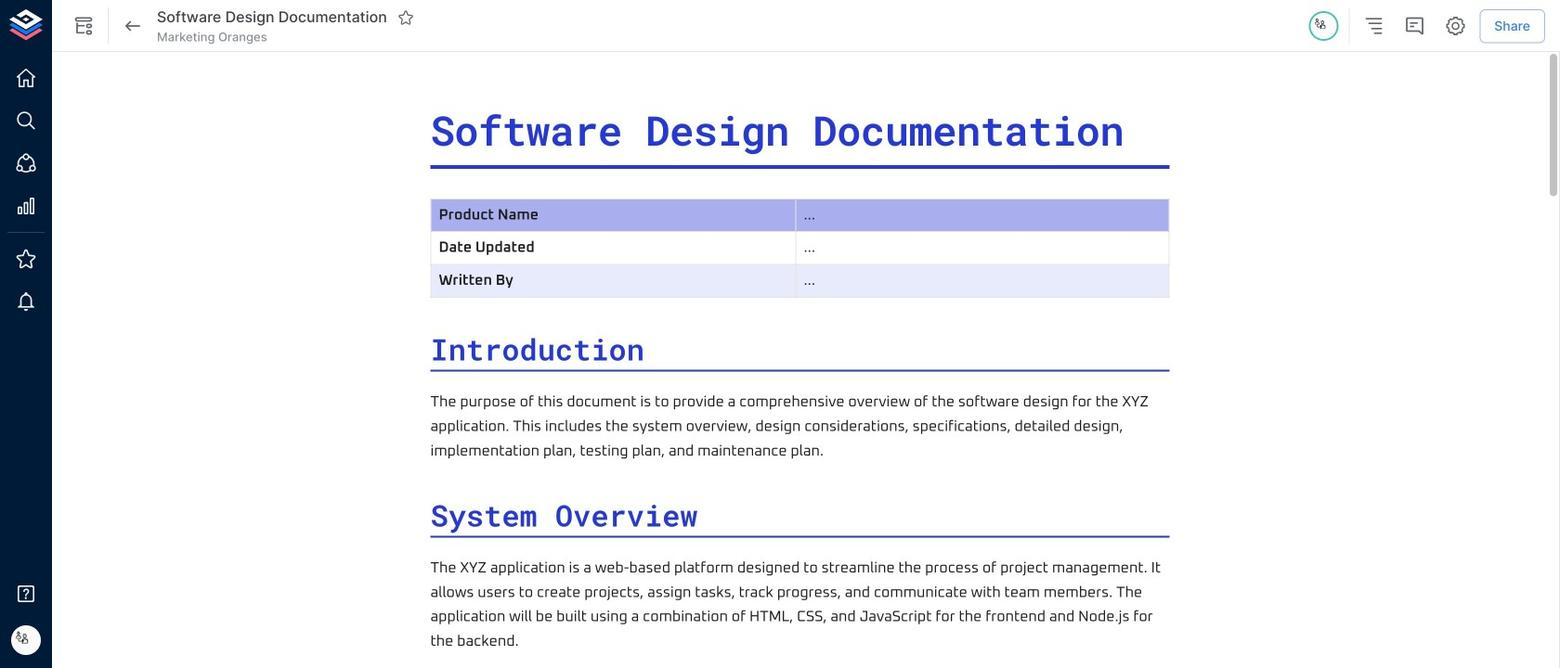Task type: vqa. For each thing, say whether or not it's contained in the screenshot.
The Upgrade button
no



Task type: locate. For each thing, give the bounding box(es) containing it.
go back image
[[122, 15, 144, 37]]

favorite image
[[397, 9, 414, 26]]

comments image
[[1403, 15, 1426, 37]]

settings image
[[1444, 15, 1467, 37]]



Task type: describe. For each thing, give the bounding box(es) containing it.
ruby anderson image
[[1311, 13, 1337, 39]]

show wiki image
[[72, 15, 95, 37]]

table of contents image
[[1363, 15, 1385, 37]]



